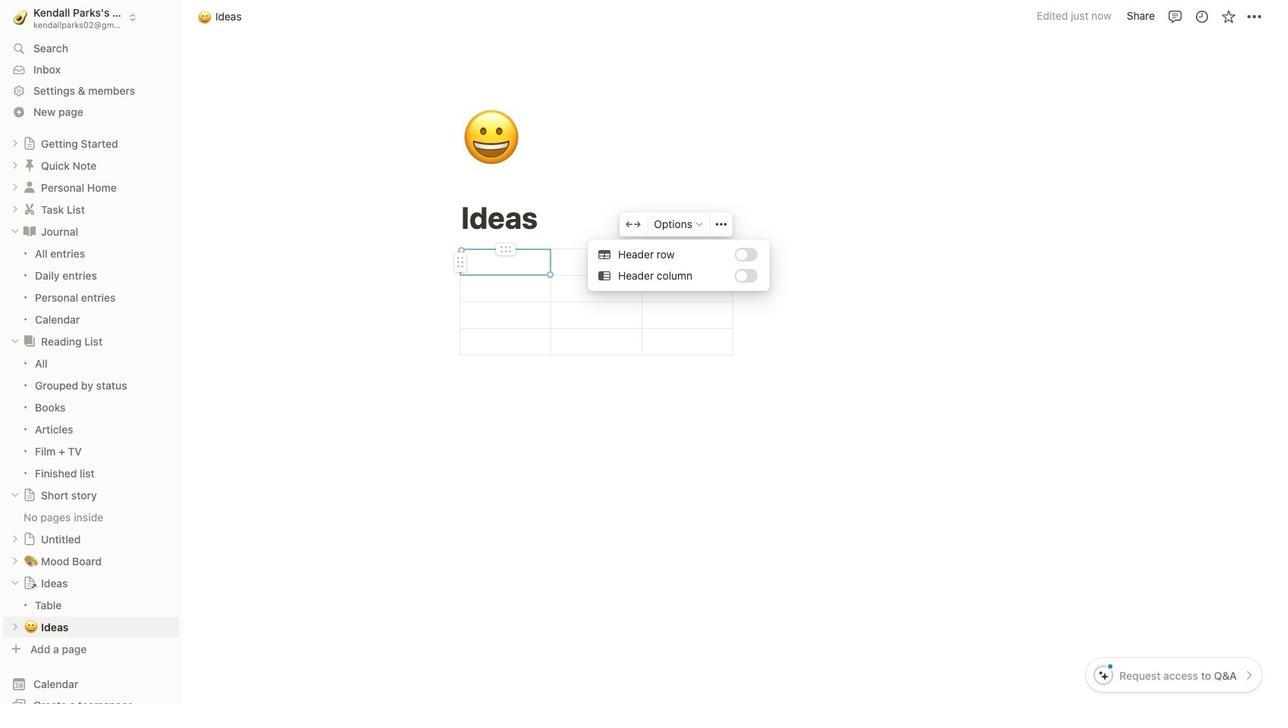 Task type: vqa. For each thing, say whether or not it's contained in the screenshot.
Change page icon
yes



Task type: describe. For each thing, give the bounding box(es) containing it.
1 group from the top
[[0, 242, 182, 330]]

favorite image
[[1221, 9, 1236, 24]]

🥑 image
[[13, 8, 28, 27]]



Task type: locate. For each thing, give the bounding box(es) containing it.
1 horizontal spatial 😀 image
[[462, 100, 521, 177]]

0 vertical spatial group
[[0, 242, 182, 330]]

1 vertical spatial group
[[0, 352, 182, 484]]

0 horizontal spatial 😀 image
[[198, 8, 212, 25]]

change page icon image
[[22, 224, 37, 239], [22, 334, 37, 349], [23, 489, 36, 502], [23, 577, 36, 590]]

group
[[0, 242, 182, 330], [0, 352, 182, 484]]

1 vertical spatial 😀 image
[[462, 100, 521, 177]]

updates image
[[1194, 9, 1209, 24]]

😀 image
[[198, 8, 212, 25], [462, 100, 521, 177]]

comments image
[[1168, 9, 1183, 24]]

2 group from the top
[[0, 352, 182, 484]]

0 vertical spatial 😀 image
[[198, 8, 212, 25]]



